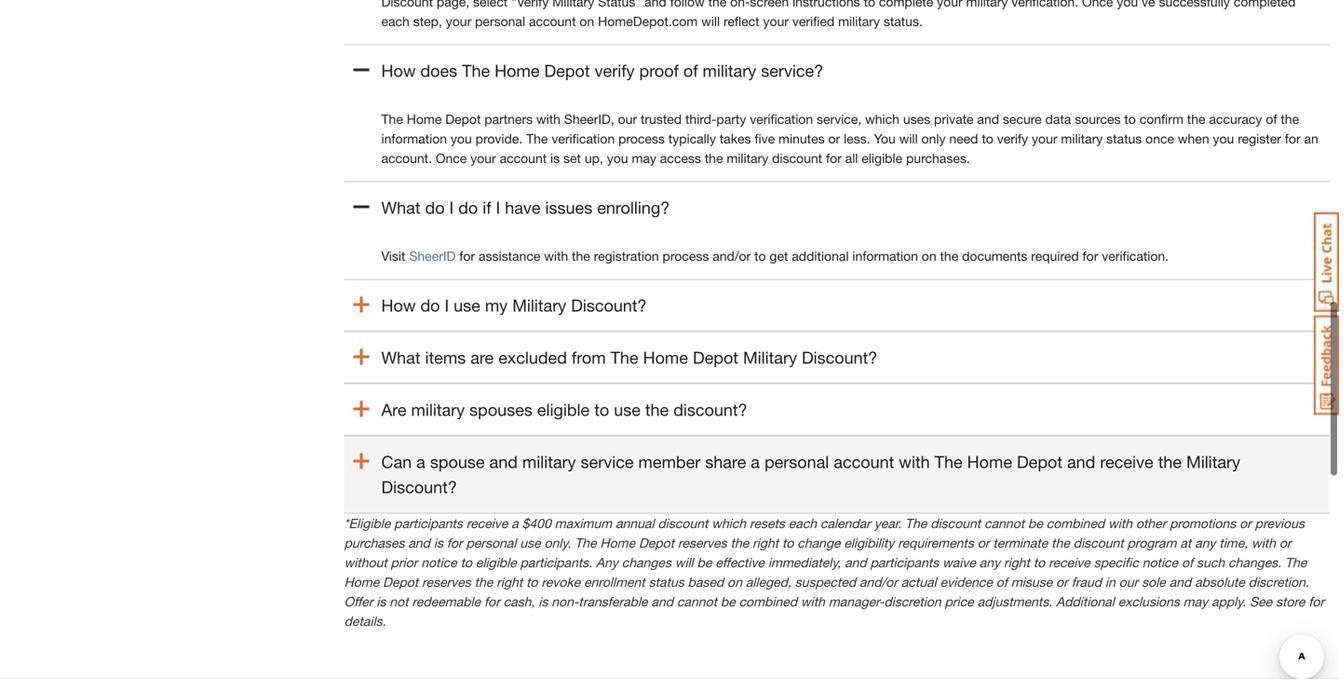 Task type: locate. For each thing, give the bounding box(es) containing it.
1 horizontal spatial account
[[834, 452, 895, 472]]

discount?
[[571, 295, 647, 316], [802, 348, 878, 368], [382, 477, 457, 497]]

with left other
[[1109, 516, 1133, 531]]

1 vertical spatial what
[[382, 348, 421, 368]]

how down visit
[[382, 295, 416, 316]]

may left access
[[632, 151, 657, 166]]

depot up "once"
[[446, 111, 481, 127]]

0 vertical spatial right
[[753, 535, 779, 551]]

1 horizontal spatial and/or
[[860, 575, 898, 590]]

with up changes.
[[1252, 535, 1277, 551]]

military inside can a spouse and military service member share a personal account with the home depot and receive the military discount?
[[1187, 452, 1241, 472]]

personal
[[765, 452, 830, 472], [466, 535, 517, 551]]

what do i do if i have issues enrolling? button
[[344, 181, 1331, 234]]

service?
[[761, 61, 824, 81]]

military up the promotions
[[1187, 452, 1241, 472]]

1 what from the top
[[382, 198, 421, 218]]

to left confirm
[[1125, 111, 1137, 127]]

program
[[1128, 535, 1177, 551]]

account
[[500, 151, 547, 166], [834, 452, 895, 472]]

1 vertical spatial combined
[[739, 594, 798, 610]]

sheerid
[[409, 248, 456, 264]]

what left items
[[382, 348, 421, 368]]

0 vertical spatial verification
[[750, 111, 814, 127]]

1 how from the top
[[382, 61, 416, 81]]

or down service,
[[829, 131, 841, 146]]

the down takes
[[705, 151, 724, 166]]

the up other
[[1159, 452, 1183, 472]]

be up based
[[698, 555, 712, 570]]

based
[[688, 575, 724, 590]]

and inside "the home depot partners with sheerid, our trusted third-party verification service,     which uses private and secure data sources to confirm the accuracy of the information you provide.     the verification process typically takes five minutes or less.     you will only need to verify your military status once when you register for an account.     once your account is set up, you may access the military discount for all eligible purchases."
[[978, 111, 1000, 127]]

what items are excluded from the home depot military discount? button
[[344, 331, 1331, 384]]

military up party
[[703, 61, 757, 81]]

eligible down you
[[862, 151, 903, 166]]

verify down secure
[[998, 131, 1029, 146]]

discount? down "registration"
[[571, 295, 647, 316]]

our inside "the home depot partners with sheerid, our trusted third-party verification service,     which uses private and secure data sources to confirm the accuracy of the information you provide.     the verification process typically takes five minutes or less.     you will only need to verify your military status once when you register for an account.     once your account is set up, you may access the military discount for all eligible purchases."
[[618, 111, 637, 127]]

receive left $400
[[467, 516, 508, 531]]

verification down sheerid,
[[552, 131, 615, 146]]

2 horizontal spatial a
[[751, 452, 760, 472]]

our left trusted
[[618, 111, 637, 127]]

receive inside can a spouse and military service member share a personal account with the home depot and receive the military discount?
[[1101, 452, 1154, 472]]

0 vertical spatial be
[[1029, 516, 1043, 531]]

0 vertical spatial will
[[900, 131, 918, 146]]

1 horizontal spatial our
[[1120, 575, 1139, 590]]

to up service
[[595, 400, 610, 420]]

are
[[471, 348, 494, 368]]

how does the home depot verify proof of military service?
[[382, 61, 824, 81]]

may
[[632, 151, 657, 166], [1184, 594, 1209, 610]]

discount? inside can a spouse and military service member share a personal account with the home depot and receive the military discount?
[[382, 477, 457, 497]]

your down data
[[1032, 131, 1058, 146]]

will up based
[[675, 555, 694, 570]]

transferable
[[579, 594, 648, 610]]

sole
[[1142, 575, 1166, 590]]

store
[[1277, 594, 1306, 610]]

use inside "dropdown button"
[[614, 400, 641, 420]]

0 horizontal spatial information
[[382, 131, 447, 146]]

your
[[1032, 131, 1058, 146], [471, 151, 496, 166]]

do up sheerid link
[[425, 198, 445, 218]]

1 notice from the left
[[421, 555, 457, 570]]

0 horizontal spatial use
[[454, 295, 481, 316]]

1 horizontal spatial on
[[922, 248, 937, 264]]

which up you
[[866, 111, 900, 127]]

0 horizontal spatial verification
[[552, 131, 615, 146]]

to up "redeemable"
[[461, 555, 472, 570]]

1 vertical spatial any
[[980, 555, 1001, 570]]

a right the share
[[751, 452, 760, 472]]

0 horizontal spatial any
[[980, 555, 1001, 570]]

1 horizontal spatial which
[[866, 111, 900, 127]]

assistance
[[479, 248, 541, 264]]

0 horizontal spatial military
[[513, 295, 567, 316]]

1 vertical spatial receive
[[467, 516, 508, 531]]

1 vertical spatial be
[[698, 555, 712, 570]]

0 vertical spatial information
[[382, 131, 447, 146]]

to right 'need'
[[982, 131, 994, 146]]

0 horizontal spatial right
[[497, 575, 523, 590]]

0 horizontal spatial personal
[[466, 535, 517, 551]]

prior
[[391, 555, 418, 570]]

home up discount? on the right bottom of the page
[[644, 348, 689, 368]]

each
[[789, 516, 817, 531]]

depot up not
[[383, 575, 419, 590]]

0 vertical spatial how
[[382, 61, 416, 81]]

1 horizontal spatial participants
[[871, 555, 939, 570]]

is
[[551, 151, 560, 166], [434, 535, 443, 551], [377, 594, 386, 610], [539, 594, 548, 610]]

you down accuracy
[[1214, 131, 1235, 146]]

minutes
[[779, 131, 825, 146]]

personal inside the '*eligible participants receive a $400 maximum annual discount which resets each calendar year. the discount cannot be combined with other promotions or previous purchases and is for personal use only. the home depot reserves the right to change eligibility requirements or terminate the discount program at any time, with or without prior notice to eligible participants. any changes will be effective immediately, and participants waive any right to receive specific notice of such changes. the home depot reserves the right to revoke enrollment status based on alleged, suspected and/or actual evidence of misuse or fraud in our sole and absolute discretion. offer is not redeemable for cash, is non-transferable and cannot be combined with manager-discretion price adjustments. additional exclusions may apply. see store for details.'
[[466, 535, 517, 551]]

of up register
[[1267, 111, 1278, 127]]

any
[[596, 555, 619, 570]]

of right proof
[[684, 61, 698, 81]]

2 vertical spatial receive
[[1049, 555, 1091, 570]]

*eligible
[[344, 516, 391, 531]]

cannot up terminate
[[985, 516, 1025, 531]]

2 vertical spatial discount?
[[382, 477, 457, 497]]

status inside the '*eligible participants receive a $400 maximum annual discount which resets each calendar year. the discount cannot be combined with other promotions or previous purchases and is for personal use only. the home depot reserves the right to change eligibility requirements or terminate the discount program at any time, with or without prior notice to eligible participants. any changes will be effective immediately, and participants waive any right to receive specific notice of such changes. the home depot reserves the right to revoke enrollment status based on alleged, suspected and/or actual evidence of misuse or fraud in our sole and absolute discretion. offer is not redeemable for cash, is non-transferable and cannot be combined with manager-discretion price adjustments. additional exclusions may apply. see store for details.'
[[649, 575, 685, 590]]

account inside can a spouse and military service member share a personal account with the home depot and receive the military discount?
[[834, 452, 895, 472]]

how left the does
[[382, 61, 416, 81]]

1 horizontal spatial information
[[853, 248, 919, 264]]

participants
[[394, 516, 463, 531], [871, 555, 939, 570]]

0 vertical spatial participants
[[394, 516, 463, 531]]

0 vertical spatial may
[[632, 151, 657, 166]]

military
[[513, 295, 567, 316], [744, 348, 798, 368], [1187, 452, 1241, 472]]

discount? up are military spouses eligible to use the discount? "dropdown button"
[[802, 348, 878, 368]]

0 vertical spatial process
[[619, 131, 665, 146]]

to
[[1125, 111, 1137, 127], [982, 131, 994, 146], [755, 248, 766, 264], [595, 400, 610, 420], [783, 535, 794, 551], [461, 555, 472, 570], [1034, 555, 1046, 570], [527, 575, 538, 590]]

1 vertical spatial use
[[614, 400, 641, 420]]

0 horizontal spatial your
[[471, 151, 496, 166]]

less.
[[844, 131, 871, 146]]

with inside can a spouse and military service member share a personal account with the home depot and receive the military discount?
[[900, 452, 931, 472]]

for right sheerid
[[460, 248, 475, 264]]

do down sheerid
[[421, 295, 440, 316]]

changes.
[[1229, 555, 1282, 570]]

right down terminate
[[1004, 555, 1030, 570]]

2 horizontal spatial receive
[[1101, 452, 1154, 472]]

0 vertical spatial reserves
[[678, 535, 727, 551]]

and/or left get
[[713, 248, 751, 264]]

discount inside "the home depot partners with sheerid, our trusted third-party verification service,     which uses private and secure data sources to confirm the accuracy of the information you provide.     the verification process typically takes five minutes or less.     you will only need to verify your military status once when you register for an account.     once your account is set up, you may access the military discount for all eligible purchases."
[[773, 151, 823, 166]]

verify left proof
[[595, 61, 635, 81]]

information right additional
[[853, 248, 919, 264]]

military
[[703, 61, 757, 81], [1062, 131, 1104, 146], [727, 151, 769, 166], [411, 400, 465, 420], [523, 452, 576, 472]]

the left discount? on the right bottom of the page
[[646, 400, 669, 420]]

1 horizontal spatial eligible
[[538, 400, 590, 420]]

2 vertical spatial eligible
[[476, 555, 517, 570]]

0 horizontal spatial may
[[632, 151, 657, 166]]

do for do
[[425, 198, 445, 218]]

1 vertical spatial which
[[712, 516, 746, 531]]

cannot
[[985, 516, 1025, 531], [677, 594, 717, 610]]

trusted
[[641, 111, 682, 127]]

1 horizontal spatial any
[[1196, 535, 1216, 551]]

home up the offer
[[344, 575, 379, 590]]

0 horizontal spatial notice
[[421, 555, 457, 570]]

will
[[900, 131, 918, 146], [675, 555, 694, 570]]

a right can
[[417, 452, 426, 472]]

2 vertical spatial military
[[1187, 452, 1241, 472]]

1 vertical spatial on
[[728, 575, 743, 590]]

0 vertical spatial on
[[922, 248, 937, 264]]

partners
[[485, 111, 533, 127]]

2 horizontal spatial military
[[1187, 452, 1241, 472]]

depot inside "the home depot partners with sheerid, our trusted third-party verification service,     which uses private and secure data sources to confirm the accuracy of the information you provide.     the verification process typically takes five minutes or less.     you will only need to verify your military status once when you register for an account.     once your account is set up, you may access the military discount for all eligible purchases."
[[446, 111, 481, 127]]

registration
[[594, 248, 659, 264]]

0 horizontal spatial cannot
[[677, 594, 717, 610]]

live chat image
[[1315, 212, 1340, 312]]

you up "once"
[[451, 131, 472, 146]]

depot inside can a spouse and military service member share a personal account with the home depot and receive the military discount?
[[1018, 452, 1063, 472]]

0 horizontal spatial which
[[712, 516, 746, 531]]

verify
[[595, 61, 635, 81], [998, 131, 1029, 146]]

to up the misuse
[[1034, 555, 1046, 570]]

right up cash,
[[497, 575, 523, 590]]

2 horizontal spatial eligible
[[862, 151, 903, 166]]

2 how from the top
[[382, 295, 416, 316]]

military inside "dropdown button"
[[411, 400, 465, 420]]

0 horizontal spatial eligible
[[476, 555, 517, 570]]

0 horizontal spatial our
[[618, 111, 637, 127]]

receive
[[1101, 452, 1154, 472], [467, 516, 508, 531], [1049, 555, 1091, 570]]

0 horizontal spatial account
[[500, 151, 547, 166]]

a left $400
[[512, 516, 519, 531]]

verify inside dropdown button
[[595, 61, 635, 81]]

account down are military spouses eligible to use the discount? "dropdown button"
[[834, 452, 895, 472]]

how do i use my military discount? button
[[344, 279, 1331, 331]]

annual
[[616, 516, 655, 531]]

0 horizontal spatial status
[[649, 575, 685, 590]]

verify inside "the home depot partners with sheerid, our trusted third-party verification service,     which uses private and secure data sources to confirm the accuracy of the information you provide.     the verification process typically takes five minutes or less.     you will only need to verify your military status once when you register for an account.     once your account is set up, you may access the military discount for all eligible purchases."
[[998, 131, 1029, 146]]

1 vertical spatial our
[[1120, 575, 1139, 590]]

0 horizontal spatial will
[[675, 555, 694, 570]]

reserves up "redeemable"
[[422, 575, 471, 590]]

for left an
[[1286, 131, 1301, 146]]

1 vertical spatial military
[[744, 348, 798, 368]]

uses
[[904, 111, 931, 127]]

and
[[978, 111, 1000, 127], [490, 452, 518, 472], [1068, 452, 1096, 472], [408, 535, 430, 551], [845, 555, 867, 570], [1170, 575, 1192, 590], [652, 594, 674, 610]]

2 horizontal spatial be
[[1029, 516, 1043, 531]]

are
[[382, 400, 407, 420]]

status down sources
[[1107, 131, 1143, 146]]

for left cash,
[[484, 594, 500, 610]]

process right "registration"
[[663, 248, 709, 264]]

with right 'partners'
[[537, 111, 561, 127]]

1 vertical spatial participants
[[871, 555, 939, 570]]

depot up terminate
[[1018, 452, 1063, 472]]

is left not
[[377, 594, 386, 610]]

0 vertical spatial account
[[500, 151, 547, 166]]

1 horizontal spatial cannot
[[985, 516, 1025, 531]]

military up discount? on the right bottom of the page
[[744, 348, 798, 368]]

only.
[[545, 535, 571, 551]]

of inside "the home depot partners with sheerid, our trusted third-party verification service,     which uses private and secure data sources to confirm the accuracy of the information you provide.     the verification process typically takes five minutes or less.     you will only need to verify your military status once when you register for an account.     once your account is set up, you may access the military discount for all eligible purchases."
[[1267, 111, 1278, 127]]

can
[[382, 452, 412, 472]]

right down resets
[[753, 535, 779, 551]]

which left resets
[[712, 516, 746, 531]]

2 horizontal spatial right
[[1004, 555, 1030, 570]]

reserves up based
[[678, 535, 727, 551]]

home up account.
[[407, 111, 442, 127]]

on left the documents
[[922, 248, 937, 264]]

2 what from the top
[[382, 348, 421, 368]]

see
[[1250, 594, 1273, 610]]

for right required
[[1083, 248, 1099, 264]]

be
[[1029, 516, 1043, 531], [698, 555, 712, 570], [721, 594, 736, 610]]

0 horizontal spatial on
[[728, 575, 743, 590]]

eligible up cash,
[[476, 555, 517, 570]]

process
[[619, 131, 665, 146], [663, 248, 709, 264]]

receive up other
[[1101, 452, 1154, 472]]

1 horizontal spatial be
[[721, 594, 736, 610]]

1 vertical spatial reserves
[[422, 575, 471, 590]]

1 horizontal spatial your
[[1032, 131, 1058, 146]]

1 horizontal spatial will
[[900, 131, 918, 146]]

i left "if"
[[450, 198, 454, 218]]

discount? down can
[[382, 477, 457, 497]]

0 vertical spatial our
[[618, 111, 637, 127]]

cash,
[[504, 594, 535, 610]]

the up register
[[1282, 111, 1300, 127]]

i
[[450, 198, 454, 218], [496, 198, 501, 218], [445, 295, 449, 316]]

for up "redeemable"
[[447, 535, 463, 551]]

evidence
[[941, 575, 993, 590]]

the left "registration"
[[572, 248, 591, 264]]

member
[[639, 452, 701, 472]]

home up terminate
[[968, 452, 1013, 472]]

verification up five
[[750, 111, 814, 127]]

use down the what items are excluded from the home depot military discount?
[[614, 400, 641, 420]]

military right my
[[513, 295, 567, 316]]

1 vertical spatial personal
[[466, 535, 517, 551]]

accuracy
[[1210, 111, 1263, 127]]

1 vertical spatial how
[[382, 295, 416, 316]]

personal up the each
[[765, 452, 830, 472]]

0 vertical spatial verify
[[595, 61, 635, 81]]

secure
[[1004, 111, 1042, 127]]

1 vertical spatial may
[[1184, 594, 1209, 610]]

and/or
[[713, 248, 751, 264], [860, 575, 898, 590]]

use left my
[[454, 295, 481, 316]]

specific
[[1095, 555, 1139, 570]]

home up 'partners'
[[495, 61, 540, 81]]

1 horizontal spatial status
[[1107, 131, 1143, 146]]

1 vertical spatial eligible
[[538, 400, 590, 420]]

your down provide.
[[471, 151, 496, 166]]

military down are military spouses eligible to use the discount?
[[523, 452, 576, 472]]

0 vertical spatial military
[[513, 295, 567, 316]]

1 vertical spatial your
[[471, 151, 496, 166]]

the inside can a spouse and military service member share a personal account with the home depot and receive the military discount?
[[1159, 452, 1183, 472]]

1 vertical spatial account
[[834, 452, 895, 472]]

without
[[344, 555, 387, 570]]

account down provide.
[[500, 151, 547, 166]]

exclusions
[[1119, 594, 1180, 610]]

0 horizontal spatial discount?
[[382, 477, 457, 497]]

1 vertical spatial will
[[675, 555, 694, 570]]

additional
[[1057, 594, 1115, 610]]

excluded
[[499, 348, 567, 368]]

1 horizontal spatial may
[[1184, 594, 1209, 610]]

offer
[[344, 594, 373, 610]]

0 vertical spatial and/or
[[713, 248, 751, 264]]

2 horizontal spatial use
[[614, 400, 641, 420]]

maximum
[[555, 516, 612, 531]]

status inside "the home depot partners with sheerid, our trusted third-party verification service,     which uses private and secure data sources to confirm the accuracy of the information you provide.     the verification process typically takes five minutes or less.     you will only need to verify your military status once when you register for an account.     once your account is set up, you may access the military discount for all eligible purchases."
[[1107, 131, 1143, 146]]

such
[[1197, 555, 1225, 570]]

1 horizontal spatial right
[[753, 535, 779, 551]]

any
[[1196, 535, 1216, 551], [980, 555, 1001, 570]]

discretion.
[[1249, 575, 1310, 590]]

at
[[1181, 535, 1192, 551]]

be up terminate
[[1029, 516, 1043, 531]]

or up the time,
[[1240, 516, 1252, 531]]

1 horizontal spatial discount?
[[571, 295, 647, 316]]

1 horizontal spatial verify
[[998, 131, 1029, 146]]



Task type: describe. For each thing, give the bounding box(es) containing it.
in
[[1106, 575, 1116, 590]]

i for do
[[450, 198, 454, 218]]

visit sheerid for assistance with the registration process and/or to get additional information on the documents required for verification.
[[382, 248, 1170, 264]]

does
[[421, 61, 458, 81]]

manager-
[[829, 594, 885, 610]]

eligible inside "dropdown button"
[[538, 400, 590, 420]]

personal inside can a spouse and military service member share a personal account with the home depot and receive the military discount?
[[765, 452, 830, 472]]

use inside dropdown button
[[454, 295, 481, 316]]

items
[[425, 348, 466, 368]]

discount up specific
[[1074, 535, 1124, 551]]

private
[[935, 111, 974, 127]]

do for use
[[421, 295, 440, 316]]

my
[[485, 295, 508, 316]]

from
[[572, 348, 606, 368]]

eligibility
[[845, 535, 895, 551]]

on inside the '*eligible participants receive a $400 maximum annual discount which resets each calendar year. the discount cannot be combined with other promotions or previous purchases and is for personal use only. the home depot reserves the right to change eligibility requirements or terminate the discount program at any time, with or without prior notice to eligible participants. any changes will be effective immediately, and participants waive any right to receive specific notice of such changes. the home depot reserves the right to revoke enrollment status based on alleged, suspected and/or actual evidence of misuse or fraud in our sole and absolute discretion. offer is not redeemable for cash, is non-transferable and cannot be combined with manager-discretion price adjustments. additional exclusions may apply. see store for details.'
[[728, 575, 743, 590]]

and/or inside the '*eligible participants receive a $400 maximum annual discount which resets each calendar year. the discount cannot be combined with other promotions or previous purchases and is for personal use only. the home depot reserves the right to change eligibility requirements or terminate the discount program at any time, with or without prior notice to eligible participants. any changes will be effective immediately, and participants waive any right to receive specific notice of such changes. the home depot reserves the right to revoke enrollment status based on alleged, suspected and/or actual evidence of misuse or fraud in our sole and absolute discretion. offer is not redeemable for cash, is non-transferable and cannot be combined with manager-discretion price adjustments. additional exclusions may apply. see store for details.'
[[860, 575, 898, 590]]

misuse
[[1012, 575, 1053, 590]]

discount?
[[674, 400, 748, 420]]

if
[[483, 198, 492, 218]]

do left "if"
[[459, 198, 478, 218]]

will inside the '*eligible participants receive a $400 maximum annual discount which resets each calendar year. the discount cannot be combined with other promotions or previous purchases and is for personal use only. the home depot reserves the right to change eligibility requirements or terminate the discount program at any time, with or without prior notice to eligible participants. any changes will be effective immediately, and participants waive any right to receive specific notice of such changes. the home depot reserves the right to revoke enrollment status based on alleged, suspected and/or actual evidence of misuse or fraud in our sole and absolute discretion. offer is not redeemable for cash, is non-transferable and cannot be combined with manager-discretion price adjustments. additional exclusions may apply. see store for details.'
[[675, 555, 694, 570]]

1 horizontal spatial reserves
[[678, 535, 727, 551]]

immediately,
[[769, 555, 842, 570]]

home inside "the home depot partners with sheerid, our trusted third-party verification service,     which uses private and secure data sources to confirm the accuracy of the information you provide.     the verification process typically takes five minutes or less.     you will only need to verify your military status once when you register for an account.     once your account is set up, you may access the military discount for all eligible purchases."
[[407, 111, 442, 127]]

what items are excluded from the home depot military discount?
[[382, 348, 878, 368]]

once
[[436, 151, 467, 166]]

the home depot partners with sheerid, our trusted third-party verification service,     which uses private and secure data sources to confirm the accuracy of the information you provide.     the verification process typically takes five minutes or less.     you will only need to verify your military status once when you register for an account.     once your account is set up, you may access the military discount for all eligible purchases.
[[382, 111, 1319, 166]]

verification.
[[1103, 248, 1170, 264]]

our inside the '*eligible participants receive a $400 maximum annual discount which resets each calendar year. the discount cannot be combined with other promotions or previous purchases and is for personal use only. the home depot reserves the right to change eligibility requirements or terminate the discount program at any time, with or without prior notice to eligible participants. any changes will be effective immediately, and participants waive any right to receive specific notice of such changes. the home depot reserves the right to revoke enrollment status based on alleged, suspected and/or actual evidence of misuse or fraud in our sole and absolute discretion. offer is not redeemable for cash, is non-transferable and cannot be combined with manager-discretion price adjustments. additional exclusions may apply. see store for details.'
[[1120, 575, 1139, 590]]

the up effective
[[731, 535, 749, 551]]

i right "if"
[[496, 198, 501, 218]]

promotions
[[1171, 516, 1237, 531]]

discretion
[[885, 594, 942, 610]]

0 vertical spatial your
[[1032, 131, 1058, 146]]

waive
[[943, 555, 976, 570]]

spouse
[[430, 452, 485, 472]]

the left the documents
[[941, 248, 959, 264]]

0 vertical spatial cannot
[[985, 516, 1025, 531]]

what for what items are excluded from the home depot military discount?
[[382, 348, 421, 368]]

register
[[1239, 131, 1282, 146]]

to down the each
[[783, 535, 794, 551]]

revoke
[[542, 575, 581, 590]]

discount right annual
[[658, 516, 709, 531]]

to up cash,
[[527, 575, 538, 590]]

year.
[[875, 516, 902, 531]]

military down sources
[[1062, 131, 1104, 146]]

1 vertical spatial verification
[[552, 131, 615, 146]]

how for how do i use my military discount?
[[382, 295, 416, 316]]

1 vertical spatial information
[[853, 248, 919, 264]]

suspected
[[795, 575, 856, 590]]

to inside "dropdown button"
[[595, 400, 610, 420]]

1 horizontal spatial you
[[607, 151, 629, 166]]

the up "redeemable"
[[475, 575, 493, 590]]

non-
[[552, 594, 579, 610]]

other
[[1137, 516, 1167, 531]]

when
[[1179, 131, 1210, 146]]

account.
[[382, 151, 432, 166]]

1 vertical spatial discount?
[[802, 348, 878, 368]]

resets
[[750, 516, 785, 531]]

up,
[[585, 151, 604, 166]]

enrollment
[[584, 575, 645, 590]]

the right terminate
[[1052, 535, 1070, 551]]

calendar
[[821, 516, 871, 531]]

participants.
[[520, 555, 593, 570]]

0 vertical spatial any
[[1196, 535, 1216, 551]]

of down the at
[[1182, 555, 1194, 570]]

to left get
[[755, 248, 766, 264]]

home inside can a spouse and military service member share a personal account with the home depot and receive the military discount?
[[968, 452, 1013, 472]]

get
[[770, 248, 789, 264]]

1 horizontal spatial military
[[744, 348, 798, 368]]

effective
[[716, 555, 765, 570]]

2 horizontal spatial you
[[1214, 131, 1235, 146]]

redeemable
[[412, 594, 481, 610]]

or left fraud
[[1057, 575, 1069, 590]]

0 horizontal spatial reserves
[[422, 575, 471, 590]]

proof
[[640, 61, 679, 81]]

depot up changes
[[639, 535, 675, 551]]

price
[[945, 594, 974, 610]]

1 vertical spatial right
[[1004, 555, 1030, 570]]

military inside can a spouse and military service member share a personal account with the home depot and receive the military discount?
[[523, 452, 576, 472]]

or left terminate
[[978, 535, 990, 551]]

process inside "the home depot partners with sheerid, our trusted third-party verification service,     which uses private and secure data sources to confirm the accuracy of the information you provide.     the verification process typically takes five minutes or less.     you will only need to verify your military status once when you register for an account.     once your account is set up, you may access the military discount for all eligible purchases."
[[619, 131, 665, 146]]

feedback link image
[[1315, 315, 1340, 416]]

provide.
[[476, 131, 523, 146]]

1 horizontal spatial combined
[[1047, 516, 1105, 531]]

typically
[[669, 131, 716, 146]]

which inside "the home depot partners with sheerid, our trusted third-party verification service,     which uses private and secure data sources to confirm the accuracy of the information you provide.     the verification process typically takes five minutes or less.     you will only need to verify your military status once when you register for an account.     once your account is set up, you may access the military discount for all eligible purchases."
[[866, 111, 900, 127]]

i for use
[[445, 295, 449, 316]]

2 notice from the left
[[1143, 555, 1179, 570]]

party
[[717, 111, 747, 127]]

are military spouses eligible to use the discount?
[[382, 400, 748, 420]]

home up any
[[600, 535, 635, 551]]

not
[[390, 594, 409, 610]]

visit
[[382, 248, 406, 264]]

for left 'all'
[[826, 151, 842, 166]]

time,
[[1220, 535, 1249, 551]]

0 horizontal spatial be
[[698, 555, 712, 570]]

is left non-
[[539, 594, 548, 610]]

are military spouses eligible to use the discount? button
[[344, 384, 1331, 436]]

previous
[[1256, 516, 1305, 531]]

will inside "the home depot partners with sheerid, our trusted third-party verification service,     which uses private and secure data sources to confirm the accuracy of the information you provide.     the verification process typically takes five minutes or less.     you will only need to verify your military status once when you register for an account.     once your account is set up, you may access the military discount for all eligible purchases."
[[900, 131, 918, 146]]

0 horizontal spatial receive
[[467, 516, 508, 531]]

with down suspected
[[801, 594, 825, 610]]

what for what do i do if i have issues enrolling?
[[382, 198, 421, 218]]

only
[[922, 131, 946, 146]]

the inside can a spouse and military service member share a personal account with the home depot and receive the military discount?
[[935, 452, 963, 472]]

1 vertical spatial cannot
[[677, 594, 717, 610]]

sheerid link
[[409, 248, 456, 264]]

is inside "the home depot partners with sheerid, our trusted third-party verification service,     which uses private and secure data sources to confirm the accuracy of the information you provide.     the verification process typically takes five minutes or less.     you will only need to verify your military status once when you register for an account.     once your account is set up, you may access the military discount for all eligible purchases."
[[551, 151, 560, 166]]

can a spouse and military service member share a personal account with the home depot and receive the military discount? button
[[344, 436, 1331, 513]]

issues
[[546, 198, 593, 218]]

eligible inside "the home depot partners with sheerid, our trusted third-party verification service,     which uses private and secure data sources to confirm the accuracy of the information you provide.     the verification process typically takes five minutes or less.     you will only need to verify your military status once when you register for an account.     once your account is set up, you may access the military discount for all eligible purchases."
[[862, 151, 903, 166]]

*eligible participants receive a $400 maximum annual discount which resets each calendar year. the discount cannot be combined with other promotions or previous purchases and is for personal use only. the home depot reserves the right to change eligibility requirements or terminate the discount program at any time, with or without prior notice to eligible participants. any changes will be effective immediately, and participants waive any right to receive specific notice of such changes. the home depot reserves the right to revoke enrollment status based on alleged, suspected and/or actual evidence of misuse or fraud in our sole and absolute discretion. offer is not redeemable for cash, is non-transferable and cannot be combined with manager-discretion price adjustments. additional exclusions may apply. see store for details.
[[344, 516, 1325, 629]]

fraud
[[1072, 575, 1102, 590]]

requirements
[[898, 535, 975, 551]]

military down takes
[[727, 151, 769, 166]]

information inside "the home depot partners with sheerid, our trusted third-party verification service,     which uses private and secure data sources to confirm the accuracy of the information you provide.     the verification process typically takes five minutes or less.     you will only need to verify your military status once when you register for an account.     once your account is set up, you may access the military discount for all eligible purchases."
[[382, 131, 447, 146]]

how for how does the home depot verify proof of military service?
[[382, 61, 416, 81]]

discount up requirements
[[931, 516, 981, 531]]

details.
[[344, 614, 386, 629]]

for right store
[[1309, 594, 1325, 610]]

is up "redeemable"
[[434, 535, 443, 551]]

terminate
[[994, 535, 1048, 551]]

apply.
[[1212, 594, 1247, 610]]

eligible inside the '*eligible participants receive a $400 maximum annual discount which resets each calendar year. the discount cannot be combined with other promotions or previous purchases and is for personal use only. the home depot reserves the right to change eligibility requirements or terminate the discount program at any time, with or without prior notice to eligible participants. any changes will be effective immediately, and participants waive any right to receive specific notice of such changes. the home depot reserves the right to revoke enrollment status based on alleged, suspected and/or actual evidence of misuse or fraud in our sole and absolute discretion. offer is not redeemable for cash, is non-transferable and cannot be combined with manager-discretion price adjustments. additional exclusions may apply. see store for details.'
[[476, 555, 517, 570]]

the inside "dropdown button"
[[646, 400, 669, 420]]

1 vertical spatial process
[[663, 248, 709, 264]]

0 horizontal spatial combined
[[739, 594, 798, 610]]

1 horizontal spatial verification
[[750, 111, 814, 127]]

change
[[798, 535, 841, 551]]

alleged,
[[746, 575, 792, 590]]

2 vertical spatial right
[[497, 575, 523, 590]]

1 horizontal spatial receive
[[1049, 555, 1091, 570]]

may inside "the home depot partners with sheerid, our trusted third-party verification service,     which uses private and secure data sources to confirm the accuracy of the information you provide.     the verification process typically takes five minutes or less.     you will only need to verify your military status once when you register for an account.     once your account is set up, you may access the military discount for all eligible purchases."
[[632, 151, 657, 166]]

takes
[[720, 131, 752, 146]]

can a spouse and military service member share a personal account with the home depot and receive the military discount?
[[382, 452, 1241, 497]]

or inside "the home depot partners with sheerid, our trusted third-party verification service,     which uses private and secure data sources to confirm the accuracy of the information you provide.     the verification process typically takes five minutes or less.     you will only need to verify your military status once when you register for an account.     once your account is set up, you may access the military discount for all eligible purchases."
[[829, 131, 841, 146]]

a inside the '*eligible participants receive a $400 maximum annual discount which resets each calendar year. the discount cannot be combined with other promotions or previous purchases and is for personal use only. the home depot reserves the right to change eligibility requirements or terminate the discount program at any time, with or without prior notice to eligible participants. any changes will be effective immediately, and participants waive any right to receive specific notice of such changes. the home depot reserves the right to revoke enrollment status based on alleged, suspected and/or actual evidence of misuse or fraud in our sole and absolute discretion. offer is not redeemable for cash, is non-transferable and cannot be combined with manager-discretion price adjustments. additional exclusions may apply. see store for details.'
[[512, 516, 519, 531]]

documents
[[963, 248, 1028, 264]]

purchases
[[344, 535, 405, 551]]

share
[[706, 452, 747, 472]]

third-
[[686, 111, 717, 127]]

which inside the '*eligible participants receive a $400 maximum annual discount which resets each calendar year. the discount cannot be combined with other promotions or previous purchases and is for personal use only. the home depot reserves the right to change eligibility requirements or terminate the discount program at any time, with or without prior notice to eligible participants. any changes will be effective immediately, and participants waive any right to receive specific notice of such changes. the home depot reserves the right to revoke enrollment status based on alleged, suspected and/or actual evidence of misuse or fraud in our sole and absolute discretion. offer is not redeemable for cash, is non-transferable and cannot be combined with manager-discretion price adjustments. additional exclusions may apply. see store for details.'
[[712, 516, 746, 531]]

0 vertical spatial discount?
[[571, 295, 647, 316]]

0 horizontal spatial and/or
[[713, 248, 751, 264]]

0 horizontal spatial you
[[451, 131, 472, 146]]

service,
[[817, 111, 862, 127]]

you
[[875, 131, 896, 146]]

account inside "the home depot partners with sheerid, our trusted third-party verification service,     which uses private and secure data sources to confirm the accuracy of the information you provide.     the verification process typically takes five minutes or less.     you will only need to verify your military status once when you register for an account.     once your account is set up, you may access the military discount for all eligible purchases."
[[500, 151, 547, 166]]

all
[[846, 151, 859, 166]]

0 horizontal spatial a
[[417, 452, 426, 472]]

with right "assistance" at the left top of page
[[544, 248, 569, 264]]

of inside dropdown button
[[684, 61, 698, 81]]

actual
[[902, 575, 937, 590]]

depot up sheerid,
[[545, 61, 590, 81]]

enrolling?
[[598, 198, 670, 218]]

an
[[1305, 131, 1319, 146]]

the up when
[[1188, 111, 1206, 127]]

have
[[505, 198, 541, 218]]

or down previous
[[1280, 535, 1292, 551]]

of up adjustments.
[[997, 575, 1008, 590]]

what do i do if i have issues enrolling?
[[382, 198, 670, 218]]

depot up discount? on the right bottom of the page
[[693, 348, 739, 368]]

changes
[[622, 555, 672, 570]]

may inside the '*eligible participants receive a $400 maximum annual discount which resets each calendar year. the discount cannot be combined with other promotions or previous purchases and is for personal use only. the home depot reserves the right to change eligibility requirements or terminate the discount program at any time, with or without prior notice to eligible participants. any changes will be effective immediately, and participants waive any right to receive specific notice of such changes. the home depot reserves the right to revoke enrollment status based on alleged, suspected and/or actual evidence of misuse or fraud in our sole and absolute discretion. offer is not redeemable for cash, is non-transferable and cannot be combined with manager-discretion price adjustments. additional exclusions may apply. see store for details.'
[[1184, 594, 1209, 610]]

with inside "the home depot partners with sheerid, our trusted third-party verification service,     which uses private and secure data sources to confirm the accuracy of the information you provide.     the verification process typically takes five minutes or less.     you will only need to verify your military status once when you register for an account.     once your account is set up, you may access the military discount for all eligible purchases."
[[537, 111, 561, 127]]

confirm
[[1140, 111, 1184, 127]]

use inside the '*eligible participants receive a $400 maximum annual discount which resets each calendar year. the discount cannot be combined with other promotions or previous purchases and is for personal use only. the home depot reserves the right to change eligibility requirements or terminate the discount program at any time, with or without prior notice to eligible participants. any changes will be effective immediately, and participants waive any right to receive specific notice of such changes. the home depot reserves the right to revoke enrollment status based on alleged, suspected and/or actual evidence of misuse or fraud in our sole and absolute discretion. offer is not redeemable for cash, is non-transferable and cannot be combined with manager-discretion price adjustments. additional exclusions may apply. see store for details.'
[[520, 535, 541, 551]]

required
[[1032, 248, 1080, 264]]



Task type: vqa. For each thing, say whether or not it's contained in the screenshot.
"use"
yes



